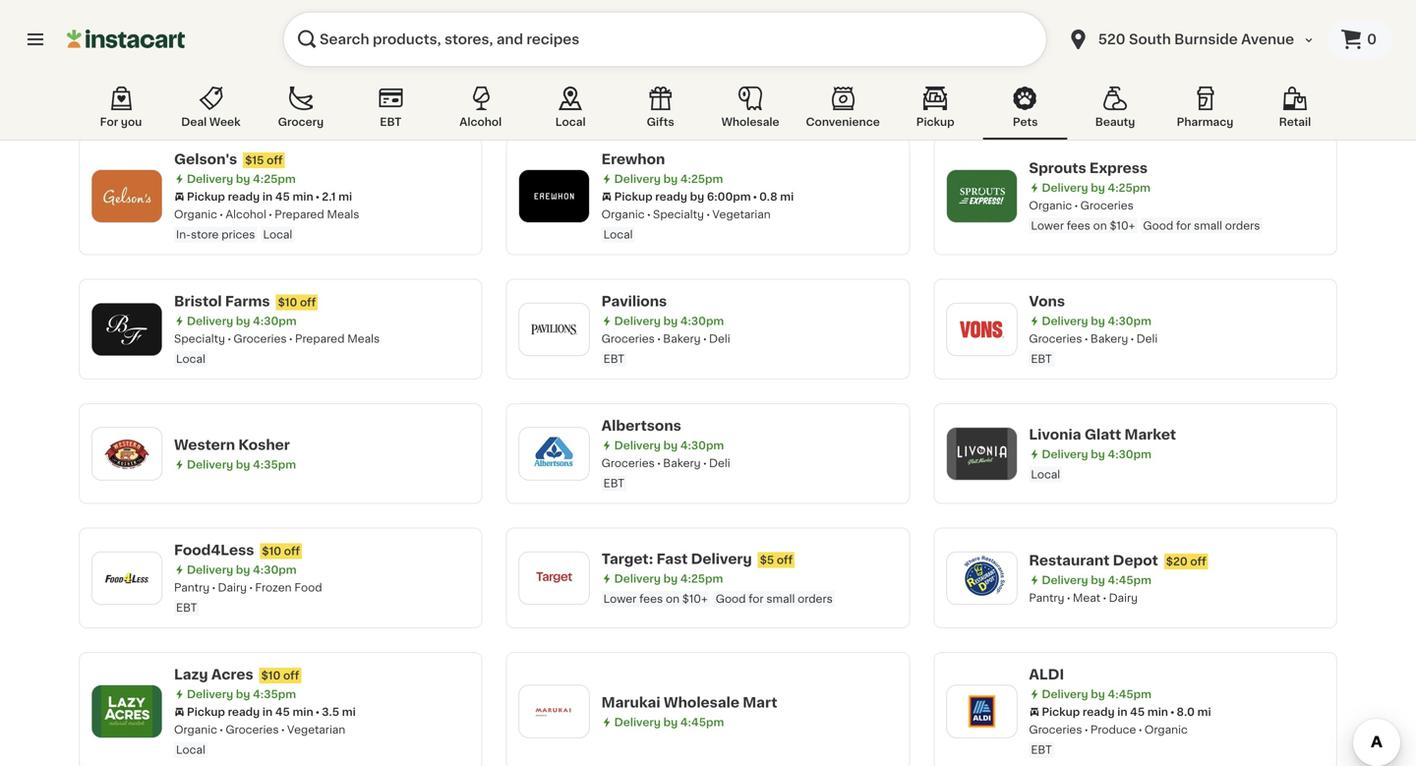 Task type: describe. For each thing, give the bounding box(es) containing it.
pantry meat dairy
[[1029, 592, 1138, 603]]

8.0
[[1177, 707, 1195, 718]]

kosher
[[238, 438, 290, 452]]

bakery for albertsons
[[663, 458, 701, 469]]

market
[[1125, 428, 1176, 442]]

0.8 mi
[[760, 191, 794, 202]]

fast
[[657, 552, 688, 566]]

vons
[[1029, 295, 1065, 308]]

local button
[[528, 83, 613, 140]]

lazy acres logo image
[[101, 686, 152, 737]]

grocery button
[[259, 83, 343, 140]]

$10 for bristol farms
[[278, 297, 297, 308]]

groceries down pavilions
[[602, 333, 655, 344]]

convenience button
[[798, 83, 888, 140]]

local inside button
[[556, 117, 586, 127]]

520 south burnside avenue
[[1098, 32, 1295, 46]]

vegetarian for pickup ready in 45 min
[[287, 724, 345, 735]]

in- inside organic alcohol prepared meals in-store prices local
[[176, 229, 191, 240]]

6:00pm
[[707, 191, 751, 202]]

mi for 0.8 mi
[[780, 191, 794, 202]]

gelson's logo image
[[101, 170, 152, 222]]

4:35pm for lazy acres logo
[[253, 689, 296, 700]]

gifts
[[647, 117, 674, 127]]

bakery for pavilions
[[663, 333, 701, 344]]

groceries bakery deli ebt for pavilions
[[602, 333, 730, 364]]

$10 inside food4less $10 off
[[262, 546, 281, 557]]

Search field
[[283, 12, 1047, 67]]

off inside food4less $10 off
[[284, 546, 300, 557]]

ebt up deal on the top left of page
[[176, 87, 197, 98]]

$20 inside target $20 off
[[1084, 41, 1106, 51]]

ebt down pavilions
[[604, 354, 625, 364]]

delivery for the bristol farms logo
[[187, 316, 233, 327]]

western
[[174, 438, 235, 452]]

2 520 south burnside avenue button from the left
[[1067, 12, 1316, 67]]

min left 8.0
[[1148, 707, 1169, 718]]

deal week
[[181, 117, 241, 127]]

1 vertical spatial for
[[749, 594, 764, 604]]

instacart image
[[67, 28, 185, 51]]

by for aldi logo
[[1091, 689, 1105, 700]]

vegetarian for pickup ready by 6:00pm
[[713, 209, 771, 220]]

convenience
[[806, 117, 880, 127]]

delivery for "marukai wholesale mart logo"
[[614, 717, 661, 728]]

$20 inside restaurant depot $20 off
[[1166, 556, 1188, 567]]

$15
[[245, 155, 264, 166]]

pickup ready in 45 min for acres
[[187, 707, 313, 718]]

pavilions logo image
[[529, 304, 580, 355]]

organic groceries vegetarian local
[[174, 724, 345, 755]]

delivery for pavilions logo
[[614, 316, 661, 327]]

local down livonia
[[1031, 469, 1061, 480]]

delivery by 4:25pm for groceries
[[1042, 182, 1151, 193]]

0.8
[[760, 191, 778, 202]]

4:25pm down final
[[253, 49, 296, 60]]

delivery down target $20 off
[[1042, 59, 1088, 70]]

sprouts express logo image
[[956, 170, 1008, 222]]

delivery for livonia glatt market logo on the right of the page
[[1042, 449, 1088, 460]]

retail
[[1279, 117, 1311, 127]]

1 vertical spatial good
[[716, 594, 746, 604]]

local inside specialty groceries prepared meals local
[[176, 354, 205, 364]]

groceries bakery deli ebt for albertsons
[[602, 458, 730, 489]]

lower fees on $10+ good for small orders
[[604, 594, 833, 604]]

delivery for vons logo
[[1042, 316, 1088, 327]]

delivery by 4:30pm for vons
[[1042, 316, 1152, 327]]

alcohol inside button
[[460, 117, 502, 127]]

delivery by 4:25pm down final
[[187, 49, 296, 60]]

1 vertical spatial wholesale
[[664, 696, 740, 709]]

prepared for groceries
[[295, 333, 345, 344]]

pickup for organic groceries vegetarian local
[[187, 707, 225, 718]]

albertsons
[[602, 419, 682, 433]]

bristol
[[174, 295, 222, 308]]

groceries inside organic groceries lower fees on $10+ good for small orders
[[1081, 200, 1134, 211]]

specialty groceries prepared meals local
[[174, 333, 380, 364]]

vons logo image
[[956, 304, 1008, 355]]

restaurant
[[1029, 554, 1110, 567]]

ebt inside groceries produce organic ebt
[[1031, 745, 1052, 755]]

delivery for gelson's logo
[[187, 174, 233, 184]]

4:30pm for pavilions
[[681, 316, 724, 327]]

deal week button
[[169, 83, 253, 140]]

45 for $15
[[275, 191, 290, 202]]

off inside lazy acres $10 off
[[283, 670, 299, 681]]

4:45pm for marukai wholesale mart
[[681, 717, 724, 728]]

erewhon
[[602, 152, 665, 166]]

2.1
[[322, 191, 336, 202]]

depot
[[1113, 554, 1159, 567]]

by for albertsons logo
[[664, 440, 678, 451]]

for you button
[[79, 83, 163, 140]]

lazy acres $10 off
[[174, 668, 299, 682]]

target: fast delivery logo image
[[529, 553, 580, 604]]

4:30pm for vons
[[1108, 316, 1152, 327]]

45 up produce
[[1130, 707, 1145, 718]]

wholesale inside button
[[722, 117, 780, 127]]

&
[[222, 28, 234, 42]]

0 vertical spatial delivery by 4:45pm
[[1042, 575, 1152, 586]]

deli for vons
[[1137, 333, 1158, 344]]

meals for specialty groceries prepared meals local
[[347, 333, 380, 344]]

organic for organic groceries lower fees on $10+ good for small orders
[[1029, 200, 1072, 211]]

mi for 3.5 mi
[[342, 707, 356, 718]]

off inside target: fast delivery $5 off
[[777, 555, 793, 566]]

mi for 8.0 mi
[[1198, 707, 1211, 718]]

by for 'erewhon logo'
[[664, 174, 678, 184]]

local inside organic specialty vegetarian local
[[604, 229, 633, 240]]

gelson's
[[174, 152, 237, 166]]

1 horizontal spatial dairy
[[1109, 592, 1138, 603]]

organic groceries lower fees on $10+ good for small orders
[[1029, 200, 1261, 231]]

organic for organic alcohol prepared meals in-store prices local
[[174, 209, 217, 220]]

delivery by 4:45pm for marukai wholesale mart
[[614, 717, 724, 728]]

4:25pm for groceries
[[1108, 182, 1151, 193]]

south
[[1129, 32, 1171, 46]]

smart
[[174, 28, 219, 42]]

prepared for alcohol
[[275, 209, 324, 220]]

8.0 mi
[[1177, 707, 1211, 718]]

pets
[[1013, 117, 1038, 127]]

delivery for albertsons logo
[[614, 440, 661, 451]]

pickup ready in 45 min for $15
[[187, 191, 313, 202]]

western kosher
[[174, 438, 290, 452]]

delivery by 4:25pm for frozen food
[[1042, 59, 1151, 70]]

alcohol button
[[438, 83, 523, 140]]

by for pavilions logo
[[664, 316, 678, 327]]

groceries bakery deli ebt for vons
[[1029, 333, 1158, 364]]

3.5 mi
[[322, 707, 356, 718]]

groceries down the vons
[[1029, 333, 1083, 344]]

dairy inside pantry dairy frozen food ebt
[[218, 582, 247, 593]]

off inside bristol farms $10 off
[[300, 297, 316, 308]]

ebt down the vons
[[1031, 354, 1052, 364]]

specialty inside specialty groceries prepared meals local
[[174, 333, 225, 344]]

food4less
[[174, 543, 254, 557]]

by for the bristol farms logo
[[236, 316, 250, 327]]

ebt button
[[349, 83, 433, 140]]

livonia
[[1029, 428, 1082, 442]]

by for gelson's logo
[[236, 174, 250, 184]]

specialty inside organic specialty vegetarian local
[[653, 209, 704, 220]]

sprouts
[[1029, 161, 1087, 175]]

4:25pm down target: fast delivery $5 off
[[681, 573, 723, 584]]

lazy
[[174, 668, 208, 682]]

1 vertical spatial $10+
[[682, 594, 708, 604]]

4:25pm for 2.1 mi
[[253, 174, 296, 184]]

produce
[[1091, 724, 1137, 735]]

good inside organic groceries lower fees on $10+ good for small orders
[[1143, 220, 1174, 231]]

delivery for the sprouts express logo
[[1042, 182, 1088, 193]]

marukai
[[602, 696, 661, 709]]

albertsons logo image
[[529, 428, 580, 479]]

pickup ready in 45 min up produce
[[1042, 707, 1169, 718]]

ready for produce
[[1083, 707, 1115, 718]]

home
[[663, 67, 696, 78]]

4:45pm for aldi
[[1108, 689, 1152, 700]]

gelson's $15 off
[[174, 152, 283, 166]]

pickup for organic alcohol prepared meals in-store prices local
[[187, 191, 225, 202]]

beauty
[[1096, 117, 1136, 127]]

4:30pm for livonia glatt market
[[1108, 449, 1152, 460]]

in up produce
[[1118, 707, 1128, 718]]

target:
[[602, 552, 653, 566]]

organic specialty vegetarian local
[[602, 209, 771, 240]]

4:30pm for albertsons
[[681, 440, 724, 451]]

organic alcohol prepared meals in-store prices local
[[174, 209, 359, 240]]

express
[[1090, 161, 1148, 175]]

delivery by 4:25pm for 2.1 mi
[[187, 174, 296, 184]]

sprouts express
[[1029, 161, 1148, 175]]

delivery by 4:30pm for livonia glatt market
[[1042, 449, 1152, 460]]

for you
[[100, 117, 142, 127]]

electronics
[[704, 67, 766, 78]]

0 horizontal spatial orders
[[798, 594, 833, 604]]

in for acres
[[263, 707, 273, 718]]

store inside groceries home electronics in-store prices
[[618, 87, 646, 98]]

pantry frozen food
[[1029, 77, 1140, 88]]

$5
[[760, 555, 774, 566]]

target: fast delivery $5 off
[[602, 552, 793, 566]]

target $20 off
[[1029, 38, 1124, 52]]

pickup button
[[893, 83, 978, 140]]

marukai wholesale mart
[[602, 696, 778, 709]]

western kosher logo image
[[101, 428, 152, 479]]

local inside organic alcohol prepared meals in-store prices local
[[263, 229, 292, 240]]



Task type: locate. For each thing, give the bounding box(es) containing it.
4:35pm for western kosher logo
[[253, 459, 296, 470]]

$10 right farms
[[278, 297, 297, 308]]

1 vertical spatial food
[[294, 582, 322, 593]]

bakery for vons
[[1091, 333, 1128, 344]]

1 horizontal spatial food
[[1112, 77, 1140, 88]]

wholesale button
[[708, 83, 793, 140]]

delivery by 4:45pm down marukai wholesale mart
[[614, 717, 724, 728]]

$10 inside bristol farms $10 off
[[278, 297, 297, 308]]

0 horizontal spatial $10+
[[682, 594, 708, 604]]

store inside organic alcohol prepared meals in-store prices local
[[191, 229, 219, 240]]

0 horizontal spatial $20
[[1084, 41, 1106, 51]]

food
[[1112, 77, 1140, 88], [294, 582, 322, 593]]

meals for organic alcohol prepared meals in-store prices local
[[327, 209, 359, 220]]

4:25pm down express
[[1108, 182, 1151, 193]]

food4less logo image
[[101, 553, 152, 604]]

0 horizontal spatial alcohol
[[226, 209, 266, 220]]

frozen down food4less $10 off
[[255, 582, 292, 593]]

0 vertical spatial specialty
[[653, 209, 704, 220]]

by for lazy acres logo
[[236, 689, 250, 700]]

off inside target $20 off
[[1108, 41, 1124, 51]]

delivery by 4:35pm for lazy acres logo
[[187, 689, 296, 700]]

prepared inside specialty groceries prepared meals local
[[295, 333, 345, 344]]

1 vertical spatial specialty
[[174, 333, 225, 344]]

groceries bakery deli ebt
[[602, 333, 730, 364], [1029, 333, 1158, 364], [602, 458, 730, 489]]

delivery by 4:45pm
[[1042, 575, 1152, 586], [1042, 689, 1152, 700], [614, 717, 724, 728]]

on inside organic groceries lower fees on $10+ good for small orders
[[1093, 220, 1107, 231]]

1 vertical spatial on
[[666, 594, 680, 604]]

delivery for food4less logo at the bottom left
[[187, 565, 233, 575]]

small inside organic groceries lower fees on $10+ good for small orders
[[1194, 220, 1223, 231]]

0 button
[[1328, 20, 1393, 59]]

$10+ down express
[[1110, 220, 1135, 231]]

1 horizontal spatial $20
[[1166, 556, 1188, 567]]

0 vertical spatial on
[[1093, 220, 1107, 231]]

deal
[[181, 117, 207, 127]]

groceries inside groceries home electronics in-store prices
[[602, 67, 655, 78]]

2 vertical spatial 4:45pm
[[681, 717, 724, 728]]

pickup ready by 6:00pm
[[614, 191, 751, 202]]

local up 'erewhon logo'
[[556, 117, 586, 127]]

0 vertical spatial $10+
[[1110, 220, 1135, 231]]

food inside pantry dairy frozen food ebt
[[294, 582, 322, 593]]

4:45pm down marukai wholesale mart
[[681, 717, 724, 728]]

organic inside organic alcohol prepared meals in-store prices local
[[174, 209, 217, 220]]

0 vertical spatial delivery by 4:35pm
[[187, 459, 296, 470]]

4:25pm for frozen food
[[1108, 59, 1151, 70]]

organic inside the organic groceries vegetarian local
[[174, 724, 217, 735]]

delivery by 4:30pm
[[187, 316, 297, 327], [614, 316, 724, 327], [1042, 316, 1152, 327], [614, 440, 724, 451], [1042, 449, 1152, 460], [187, 565, 297, 575]]

bakery down pavilions
[[663, 333, 701, 344]]

0 horizontal spatial on
[[666, 594, 680, 604]]

delivery down aldi
[[1042, 689, 1088, 700]]

aldi
[[1029, 668, 1064, 682]]

min
[[293, 191, 313, 202], [293, 707, 313, 718], [1148, 707, 1169, 718]]

alcohol right ebt 'button'
[[460, 117, 502, 127]]

dairy right meat
[[1109, 592, 1138, 603]]

by for western kosher logo
[[236, 459, 250, 470]]

mart
[[743, 696, 778, 709]]

1 vertical spatial alcohol
[[226, 209, 266, 220]]

delivery for restaurant depot logo
[[1042, 575, 1088, 586]]

meals inside specialty groceries prepared meals local
[[347, 333, 380, 344]]

off inside gelson's $15 off
[[267, 155, 283, 166]]

delivery down smart & final
[[187, 49, 233, 60]]

0 vertical spatial 4:35pm
[[253, 459, 296, 470]]

0 vertical spatial small
[[1194, 220, 1223, 231]]

pickup for organic specialty vegetarian local
[[614, 191, 653, 202]]

pharmacy
[[1177, 117, 1234, 127]]

mi for 2.1 mi
[[338, 191, 352, 202]]

in for $15
[[263, 191, 273, 202]]

week
[[209, 117, 241, 127]]

min left '2.1'
[[293, 191, 313, 202]]

0 horizontal spatial small
[[767, 594, 795, 604]]

delivery by 4:30pm down food4less $10 off
[[187, 565, 297, 575]]

organic for organic specialty vegetarian local
[[602, 209, 645, 220]]

groceries down aldi
[[1029, 724, 1083, 735]]

vegetarian down 6:00pm
[[713, 209, 771, 220]]

1 vertical spatial lower
[[604, 594, 637, 604]]

pharmacy button
[[1163, 83, 1248, 140]]

meat
[[1073, 592, 1101, 603]]

avenue
[[1242, 32, 1295, 46]]

acres
[[211, 668, 253, 682]]

delivery down the marukai
[[614, 717, 661, 728]]

1 horizontal spatial good
[[1143, 220, 1174, 231]]

1 horizontal spatial $10+
[[1110, 220, 1135, 231]]

delivery by 4:25pm for 0.8 mi
[[614, 174, 723, 184]]

1 vertical spatial small
[[767, 594, 795, 604]]

0 vertical spatial store
[[618, 87, 646, 98]]

0 vertical spatial wholesale
[[722, 117, 780, 127]]

$10+ inside organic groceries lower fees on $10+ good for small orders
[[1110, 220, 1135, 231]]

0 horizontal spatial store
[[191, 229, 219, 240]]

delivery
[[187, 49, 233, 60], [1042, 59, 1088, 70], [187, 174, 233, 184], [614, 174, 661, 184], [1042, 182, 1088, 193], [187, 316, 233, 327], [614, 316, 661, 327], [1042, 316, 1088, 327], [614, 440, 661, 451], [1042, 449, 1088, 460], [187, 459, 233, 470], [691, 552, 752, 566], [187, 565, 233, 575], [614, 573, 661, 584], [1042, 575, 1088, 586], [187, 689, 233, 700], [1042, 689, 1088, 700], [614, 717, 661, 728]]

prepared inside organic alcohol prepared meals in-store prices local
[[275, 209, 324, 220]]

4:25pm up pickup ready by 6:00pm
[[681, 174, 723, 184]]

0 vertical spatial $10
[[278, 297, 297, 308]]

4:25pm for 0.8 mi
[[681, 174, 723, 184]]

min for acres
[[293, 707, 313, 718]]

delivery down western
[[187, 459, 233, 470]]

mi right '2.1'
[[338, 191, 352, 202]]

prices down home at the top left of page
[[649, 87, 683, 98]]

0 horizontal spatial for
[[749, 594, 764, 604]]

$10 right acres
[[261, 670, 281, 681]]

mi right 8.0
[[1198, 707, 1211, 718]]

1 horizontal spatial in-
[[604, 87, 618, 98]]

pets button
[[983, 83, 1068, 140]]

1 horizontal spatial frozen
[[1073, 77, 1110, 88]]

vegetarian down 3.5
[[287, 724, 345, 735]]

1 horizontal spatial on
[[1093, 220, 1107, 231]]

groceries up gifts button
[[602, 67, 655, 78]]

0 vertical spatial for
[[1176, 220, 1191, 231]]

lower down target:
[[604, 594, 637, 604]]

0 horizontal spatial specialty
[[174, 333, 225, 344]]

by for vons logo
[[1091, 316, 1105, 327]]

grocery
[[278, 117, 324, 127]]

1 horizontal spatial lower
[[1031, 220, 1064, 231]]

45 for acres
[[275, 707, 290, 718]]

ebt right the grocery
[[380, 117, 402, 127]]

1 vertical spatial prepared
[[295, 333, 345, 344]]

by for livonia glatt market logo on the right of the page
[[1091, 449, 1105, 460]]

pickup left 'pets'
[[916, 117, 955, 127]]

alcohol inside organic alcohol prepared meals in-store prices local
[[226, 209, 266, 220]]

in- up bristol
[[176, 229, 191, 240]]

delivery by 4:45pm up produce
[[1042, 689, 1152, 700]]

ebt down albertsons
[[604, 478, 625, 489]]

2 vertical spatial delivery by 4:45pm
[[614, 717, 724, 728]]

delivery by 4:35pm for western kosher logo
[[187, 459, 296, 470]]

shop categories tab list
[[79, 83, 1338, 140]]

delivery by 4:30pm down pavilions
[[614, 316, 724, 327]]

0 horizontal spatial lower
[[604, 594, 637, 604]]

in up the organic groceries vegetarian local
[[263, 707, 273, 718]]

0 vertical spatial prepared
[[275, 209, 324, 220]]

1 vertical spatial meals
[[347, 333, 380, 344]]

45
[[275, 191, 290, 202], [275, 707, 290, 718], [1130, 707, 1145, 718]]

2.1 mi
[[322, 191, 352, 202]]

bristol farms $10 off
[[174, 295, 316, 308]]

you
[[121, 117, 142, 127]]

specialty down pickup ready by 6:00pm
[[653, 209, 704, 220]]

restaurant depot logo image
[[956, 553, 1008, 604]]

ebt down food4less
[[176, 602, 197, 613]]

deli
[[709, 333, 730, 344], [1137, 333, 1158, 344], [709, 458, 730, 469]]

deli for albertsons
[[709, 458, 730, 469]]

farms
[[225, 295, 270, 308]]

in-
[[604, 87, 618, 98], [176, 229, 191, 240]]

mi right 0.8
[[780, 191, 794, 202]]

1 vertical spatial fees
[[639, 594, 663, 604]]

0 vertical spatial 4:45pm
[[1108, 575, 1152, 586]]

alcohol
[[460, 117, 502, 127], [226, 209, 266, 220]]

1 vertical spatial delivery by 4:35pm
[[187, 689, 296, 700]]

groceries bakery deli ebt down albertsons
[[602, 458, 730, 489]]

gifts button
[[618, 83, 703, 140]]

1 vertical spatial $10
[[262, 546, 281, 557]]

delivery for aldi logo
[[1042, 689, 1088, 700]]

bakery
[[663, 333, 701, 344], [1091, 333, 1128, 344], [663, 458, 701, 469]]

organic down erewhon
[[602, 209, 645, 220]]

off right acres
[[283, 670, 299, 681]]

pickup inside 'button'
[[916, 117, 955, 127]]

organic down "sprouts"
[[1029, 200, 1072, 211]]

pavilions
[[602, 295, 667, 308]]

pantry for pantry meat dairy
[[1029, 592, 1065, 603]]

1 horizontal spatial store
[[618, 87, 646, 98]]

1 horizontal spatial prices
[[649, 87, 683, 98]]

delivery down food4less
[[187, 565, 233, 575]]

glatt
[[1085, 428, 1122, 442]]

delivery by 4:30pm down the vons
[[1042, 316, 1152, 327]]

4:35pm down kosher
[[253, 459, 296, 470]]

groceries inside the organic groceries vegetarian local
[[226, 724, 279, 735]]

0 vertical spatial food
[[1112, 77, 1140, 88]]

wholesale down electronics
[[722, 117, 780, 127]]

min for $15
[[293, 191, 313, 202]]

1 horizontal spatial vegetarian
[[713, 209, 771, 220]]

delivery by 4:30pm down bristol farms $10 off
[[187, 316, 297, 327]]

45 up the organic groceries vegetarian local
[[275, 707, 290, 718]]

prices inside organic alcohol prepared meals in-store prices local
[[222, 229, 255, 240]]

delivery down bristol
[[187, 316, 233, 327]]

0 horizontal spatial in-
[[176, 229, 191, 240]]

$20 right depot
[[1166, 556, 1188, 567]]

3.5
[[322, 707, 339, 718]]

delivery by 4:25pm up pickup ready by 6:00pm
[[614, 174, 723, 184]]

1 horizontal spatial small
[[1194, 220, 1223, 231]]

delivery by 4:25pm down $15
[[187, 174, 296, 184]]

0 horizontal spatial frozen
[[255, 582, 292, 593]]

ready for groceries
[[228, 707, 260, 718]]

target
[[1029, 38, 1076, 52]]

0 vertical spatial good
[[1143, 220, 1174, 231]]

prepared down bristol farms $10 off
[[295, 333, 345, 344]]

ready up the organic groceries vegetarian local
[[228, 707, 260, 718]]

livonia glatt market logo image
[[956, 428, 1008, 479]]

for
[[100, 117, 118, 127]]

lower inside organic groceries lower fees on $10+ good for small orders
[[1031, 220, 1064, 231]]

by
[[236, 49, 250, 60], [1091, 59, 1105, 70], [236, 174, 250, 184], [664, 174, 678, 184], [1091, 182, 1105, 193], [690, 191, 704, 202], [236, 316, 250, 327], [664, 316, 678, 327], [1091, 316, 1105, 327], [664, 440, 678, 451], [1091, 449, 1105, 460], [236, 459, 250, 470], [236, 565, 250, 575], [664, 573, 678, 584], [1091, 575, 1105, 586], [236, 689, 250, 700], [1091, 689, 1105, 700], [664, 717, 678, 728]]

groceries down farms
[[233, 333, 287, 344]]

2 vertical spatial $10
[[261, 670, 281, 681]]

orders
[[1225, 220, 1261, 231], [798, 594, 833, 604]]

small
[[1194, 220, 1223, 231], [767, 594, 795, 604]]

food4less $10 off
[[174, 543, 300, 557]]

1 vertical spatial frozen
[[255, 582, 292, 593]]

delivery for target: fast delivery logo
[[614, 573, 661, 584]]

0 vertical spatial orders
[[1225, 220, 1261, 231]]

0 horizontal spatial prices
[[222, 229, 255, 240]]

delivery by 4:30pm for pavilions
[[614, 316, 724, 327]]

by for target: fast delivery logo
[[664, 573, 678, 584]]

vegetarian inside organic specialty vegetarian local
[[713, 209, 771, 220]]

off
[[1108, 41, 1124, 51], [267, 155, 283, 166], [300, 297, 316, 308], [284, 546, 300, 557], [777, 555, 793, 566], [1191, 556, 1207, 567], [283, 670, 299, 681]]

fees inside organic groceries lower fees on $10+ good for small orders
[[1067, 220, 1091, 231]]

delivery for 'erewhon logo'
[[614, 174, 661, 184]]

min left 3.5
[[293, 707, 313, 718]]

vegetarian inside the organic groceries vegetarian local
[[287, 724, 345, 735]]

mi
[[338, 191, 352, 202], [780, 191, 794, 202], [342, 707, 356, 718], [1198, 707, 1211, 718]]

by for the sprouts express logo
[[1091, 182, 1105, 193]]

delivery for lazy acres logo
[[187, 689, 233, 700]]

ebt inside pantry dairy frozen food ebt
[[176, 602, 197, 613]]

off up specialty groceries prepared meals local
[[300, 297, 316, 308]]

0 vertical spatial prices
[[649, 87, 683, 98]]

specialty down bristol
[[174, 333, 225, 344]]

0 horizontal spatial fees
[[639, 594, 663, 604]]

off up pantry dairy frozen food ebt
[[284, 546, 300, 557]]

in- left gifts button
[[604, 87, 618, 98]]

pantry down food4less
[[174, 582, 210, 593]]

aldi logo image
[[956, 686, 1008, 737]]

mi right 3.5
[[342, 707, 356, 718]]

on
[[1093, 220, 1107, 231], [666, 594, 680, 604]]

0 horizontal spatial food
[[294, 582, 322, 593]]

$10 inside lazy acres $10 off
[[261, 670, 281, 681]]

local up pavilions
[[604, 229, 633, 240]]

delivery down the vons
[[1042, 316, 1088, 327]]

1 vertical spatial orders
[[798, 594, 833, 604]]

local
[[556, 117, 586, 127], [263, 229, 292, 240], [604, 229, 633, 240], [176, 354, 205, 364], [1031, 469, 1061, 480], [176, 745, 205, 755]]

prepared down '2.1'
[[275, 209, 324, 220]]

delivery by 4:30pm for albertsons
[[614, 440, 724, 451]]

pantry dairy frozen food ebt
[[174, 582, 322, 613]]

off inside restaurant depot $20 off
[[1191, 556, 1207, 567]]

deli for pavilions
[[709, 333, 730, 344]]

bakery down albertsons
[[663, 458, 701, 469]]

local up farms
[[263, 229, 292, 240]]

0 vertical spatial lower
[[1031, 220, 1064, 231]]

lower
[[1031, 220, 1064, 231], [604, 594, 637, 604]]

groceries bakery deli ebt down the vons
[[1029, 333, 1158, 364]]

2 4:35pm from the top
[[253, 689, 296, 700]]

marukai wholesale mart logo image
[[529, 686, 580, 737]]

on down fast
[[666, 594, 680, 604]]

1 vertical spatial in-
[[176, 229, 191, 240]]

0 horizontal spatial good
[[716, 594, 746, 604]]

delivery by 4:30pm down albertsons
[[614, 440, 724, 451]]

1 horizontal spatial orders
[[1225, 220, 1261, 231]]

delivery by 4:25pm down fast
[[614, 573, 723, 584]]

1 delivery by 4:35pm from the top
[[187, 459, 296, 470]]

0 vertical spatial in-
[[604, 87, 618, 98]]

bristol farms logo image
[[101, 304, 152, 355]]

groceries produce organic ebt
[[1029, 724, 1188, 755]]

0 vertical spatial vegetarian
[[713, 209, 771, 220]]

groceries inside specialty groceries prepared meals local
[[233, 333, 287, 344]]

0 vertical spatial alcohol
[[460, 117, 502, 127]]

None search field
[[283, 12, 1047, 67]]

1 520 south burnside avenue button from the left
[[1055, 12, 1328, 67]]

pantry for pantry dairy frozen food ebt
[[174, 582, 210, 593]]

good
[[1143, 220, 1174, 231], [716, 594, 746, 604]]

prices up bristol farms $10 off
[[222, 229, 255, 240]]

1 vertical spatial delivery by 4:45pm
[[1042, 689, 1152, 700]]

bakery up glatt
[[1091, 333, 1128, 344]]

1 horizontal spatial for
[[1176, 220, 1191, 231]]

delivery by 4:45pm for aldi
[[1042, 689, 1152, 700]]

organic
[[1029, 200, 1072, 211], [174, 209, 217, 220], [602, 209, 645, 220], [174, 724, 217, 735], [1145, 724, 1188, 735]]

food up beauty
[[1112, 77, 1140, 88]]

delivery by 4:30pm down livonia glatt market
[[1042, 449, 1152, 460]]

vegetarian
[[713, 209, 771, 220], [287, 724, 345, 735]]

0 vertical spatial fees
[[1067, 220, 1091, 231]]

pickup for groceries produce organic ebt
[[1042, 707, 1080, 718]]

$10+ down target: fast delivery $5 off
[[682, 594, 708, 604]]

520 south burnside avenue button
[[1055, 12, 1328, 67], [1067, 12, 1316, 67]]

4:35pm down lazy acres $10 off
[[253, 689, 296, 700]]

$20
[[1084, 41, 1106, 51], [1166, 556, 1188, 567]]

1 vertical spatial prices
[[222, 229, 255, 240]]

good down target: fast delivery $5 off
[[716, 594, 746, 604]]

ready for alcohol
[[228, 191, 260, 202]]

2 delivery by 4:35pm from the top
[[187, 689, 296, 700]]

retail button
[[1253, 83, 1338, 140]]

delivery by 4:25pm up pantry frozen food
[[1042, 59, 1151, 70]]

1 vertical spatial vegetarian
[[287, 724, 345, 735]]

0 vertical spatial meals
[[327, 209, 359, 220]]

0 horizontal spatial dairy
[[218, 582, 247, 593]]

ebt inside ebt 'button'
[[380, 117, 402, 127]]

delivery down gelson's
[[187, 174, 233, 184]]

meals inside organic alcohol prepared meals in-store prices local
[[327, 209, 359, 220]]

store down search field
[[618, 87, 646, 98]]

groceries down albertsons
[[602, 458, 655, 469]]

by for food4less logo at the bottom left
[[236, 565, 250, 575]]

1 vertical spatial 4:45pm
[[1108, 689, 1152, 700]]

delivery up lower fees on $10+ good for small orders
[[691, 552, 752, 566]]

in- inside groceries home electronics in-store prices
[[604, 87, 618, 98]]

smart & final
[[174, 28, 272, 42]]

organic inside organic specialty vegetarian local
[[602, 209, 645, 220]]

1 vertical spatial $20
[[1166, 556, 1188, 567]]

1 horizontal spatial specialty
[[653, 209, 704, 220]]

beauty button
[[1073, 83, 1158, 140]]

orders inside organic groceries lower fees on $10+ good for small orders
[[1225, 220, 1261, 231]]

groceries inside groceries produce organic ebt
[[1029, 724, 1083, 735]]

erewhon logo image
[[529, 170, 580, 222]]

off right $5
[[777, 555, 793, 566]]

pickup
[[916, 117, 955, 127], [187, 191, 225, 202], [614, 191, 653, 202], [187, 707, 225, 718], [1042, 707, 1080, 718]]

pantry
[[1029, 77, 1065, 88], [174, 582, 210, 593], [1029, 592, 1065, 603]]

livonia glatt market
[[1029, 428, 1176, 442]]

ready for specialty
[[655, 191, 687, 202]]

by for "marukai wholesale mart logo"
[[664, 717, 678, 728]]

520
[[1098, 32, 1126, 46]]

4:30pm
[[253, 316, 297, 327], [681, 316, 724, 327], [1108, 316, 1152, 327], [681, 440, 724, 451], [1108, 449, 1152, 460], [253, 565, 297, 575]]

1 horizontal spatial fees
[[1067, 220, 1091, 231]]

delivery down livonia
[[1042, 449, 1088, 460]]

4:35pm
[[253, 459, 296, 470], [253, 689, 296, 700]]

1 horizontal spatial alcohol
[[460, 117, 502, 127]]

delivery by 4:25pm down the sprouts express
[[1042, 182, 1151, 193]]

ready
[[228, 191, 260, 202], [655, 191, 687, 202], [228, 707, 260, 718], [1083, 707, 1115, 718]]

groceries down lazy acres $10 off
[[226, 724, 279, 735]]

organic inside groceries produce organic ebt
[[1145, 724, 1188, 735]]

final
[[237, 28, 272, 42]]

0
[[1367, 32, 1377, 46]]

prices inside groceries home electronics in-store prices
[[649, 87, 683, 98]]

pantry for pantry frozen food
[[1029, 77, 1065, 88]]

organic inside organic groceries lower fees on $10+ good for small orders
[[1029, 200, 1072, 211]]

$20 up pantry frozen food
[[1084, 41, 1106, 51]]

good down express
[[1143, 220, 1174, 231]]

4:25pm
[[253, 49, 296, 60], [1108, 59, 1151, 70], [253, 174, 296, 184], [681, 174, 723, 184], [1108, 182, 1151, 193], [681, 573, 723, 584]]

pantry inside pantry dairy frozen food ebt
[[174, 582, 210, 593]]

for inside organic groceries lower fees on $10+ good for small orders
[[1176, 220, 1191, 231]]

local inside the organic groceries vegetarian local
[[176, 745, 205, 755]]

pickup down lazy
[[187, 707, 225, 718]]

restaurant depot $20 off
[[1029, 554, 1207, 567]]

pickup ready in 45 min up the organic groceries vegetarian local
[[187, 707, 313, 718]]

groceries home electronics in-store prices
[[602, 67, 766, 98]]

delivery by 4:25pm
[[187, 49, 296, 60], [1042, 59, 1151, 70], [187, 174, 296, 184], [614, 174, 723, 184], [1042, 182, 1151, 193], [614, 573, 723, 584]]

in up organic alcohol prepared meals in-store prices local
[[263, 191, 273, 202]]

groceries down express
[[1081, 200, 1134, 211]]

0 vertical spatial $20
[[1084, 41, 1106, 51]]

0 horizontal spatial vegetarian
[[287, 724, 345, 735]]

frozen inside pantry dairy frozen food ebt
[[255, 582, 292, 593]]

1 4:35pm from the top
[[253, 459, 296, 470]]

$10 for lazy acres
[[261, 670, 281, 681]]

1 vertical spatial 4:35pm
[[253, 689, 296, 700]]

delivery for western kosher logo
[[187, 459, 233, 470]]

ready up organic specialty vegetarian local
[[655, 191, 687, 202]]

organic for organic groceries vegetarian local
[[174, 724, 217, 735]]

$10
[[278, 297, 297, 308], [262, 546, 281, 557], [261, 670, 281, 681]]

delivery down target:
[[614, 573, 661, 584]]

0 vertical spatial frozen
[[1073, 77, 1110, 88]]

burnside
[[1175, 32, 1238, 46]]

1 vertical spatial store
[[191, 229, 219, 240]]

frozen
[[1073, 77, 1110, 88], [255, 582, 292, 593]]

by for restaurant depot logo
[[1091, 575, 1105, 586]]

ready up organic alcohol prepared meals in-store prices local
[[228, 191, 260, 202]]

wholesale left mart
[[664, 696, 740, 709]]



Task type: vqa. For each thing, say whether or not it's contained in the screenshot.
Pickup
yes



